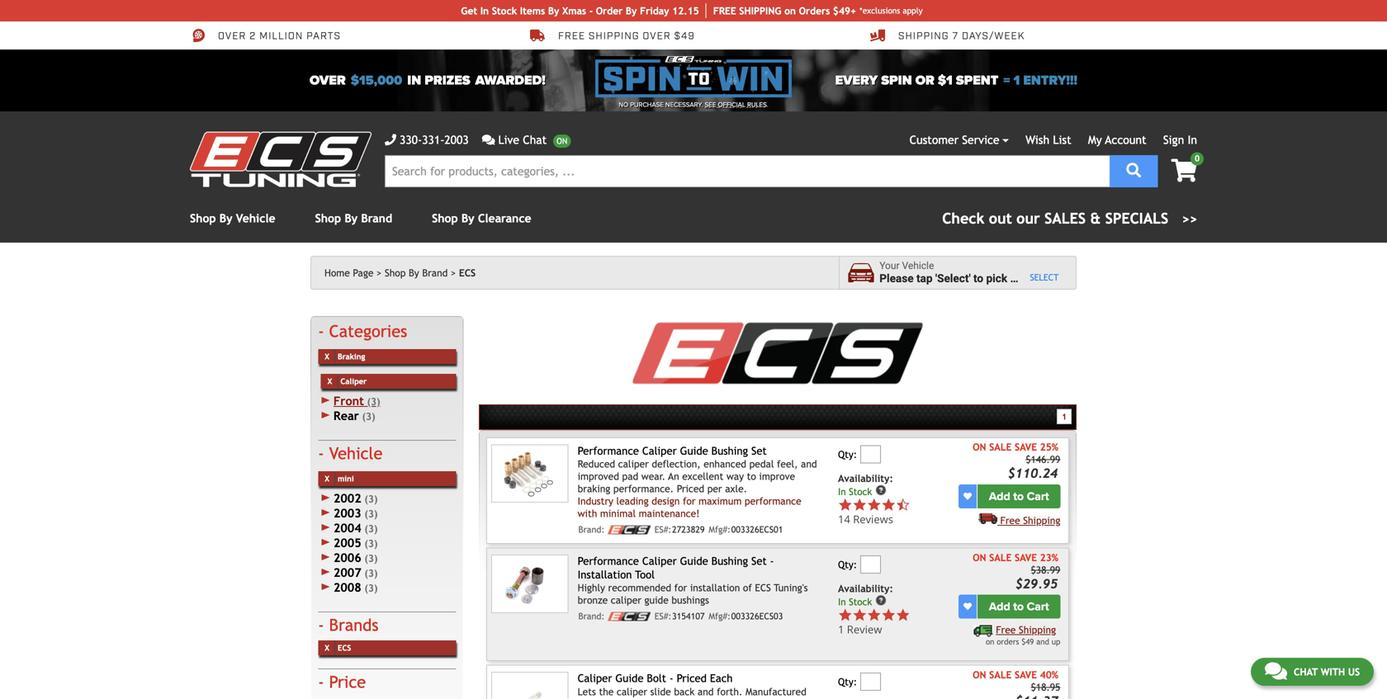 Task type: locate. For each thing, give the bounding box(es) containing it.
set up pedal
[[752, 445, 767, 457]]

mfg#: down installation in the bottom of the page
[[709, 612, 731, 622]]

es#: down maintenance!
[[655, 525, 672, 535]]

maximum
[[699, 496, 742, 507]]

comments image left live
[[482, 134, 495, 146]]

1 vertical spatial ecs
[[755, 583, 771, 594]]

2 question sign image from the top
[[876, 595, 887, 607]]

es#: for 1 review
[[655, 612, 672, 622]]

pedal
[[750, 459, 774, 470]]

$1
[[938, 73, 953, 88]]

1 ecs - corporate logo image from the top
[[608, 526, 651, 535]]

ecs - corporate logo image down minimal
[[608, 526, 651, 535]]

performance for 14 reviews
[[578, 445, 639, 457]]

0 vertical spatial es#:
[[655, 525, 672, 535]]

home
[[325, 267, 350, 279]]

star image
[[839, 498, 853, 513], [882, 498, 896, 513], [839, 609, 853, 623], [853, 609, 867, 623], [882, 609, 896, 623], [896, 609, 911, 623]]

caliper up front
[[341, 377, 367, 386]]

specials
[[1106, 210, 1169, 227]]

1 qty: from the top
[[839, 449, 858, 460]]

by left xmas
[[548, 5, 560, 17]]

1 vertical spatial over
[[310, 73, 346, 88]]

0 vertical spatial shop by brand
[[315, 212, 392, 225]]

0 vertical spatial mfg#:
[[709, 525, 731, 535]]

1 horizontal spatial 2003
[[445, 133, 469, 147]]

on right ping
[[785, 5, 796, 17]]

cart down $110.24
[[1027, 490, 1050, 504]]

2 vertical spatial 1
[[839, 623, 845, 638]]

x mini 2002 (3) 2003 (3) 2004 (3) 2005 (3) 2006 (3) 2007 (3) 2008 (3)
[[325, 474, 378, 595]]

ecs - corporate logo image for 1 review
[[608, 613, 651, 622]]

es#: 2723829 mfg#: 003326ecs01
[[655, 525, 783, 535]]

guide up stainless
[[616, 672, 644, 685]]

on sale save 23% $38.99 $29.95
[[973, 552, 1061, 592]]

2 vertical spatial vehicle
[[329, 444, 383, 463]]

None text field
[[861, 446, 881, 464], [861, 556, 881, 574], [861, 446, 881, 464], [861, 556, 881, 574]]

2 vertical spatial on
[[973, 670, 987, 681]]

x down the brands
[[325, 644, 330, 653]]

2 14 reviews link from the top
[[839, 512, 911, 527]]

caliper inside caliper guide bolt - priced each lets the caliper slide back and forth. manufactured from 304 stainless steel and machined to tigh
[[617, 686, 648, 698]]

xmas
[[563, 5, 587, 17]]

1 horizontal spatial -
[[670, 672, 674, 685]]

0 vertical spatial over
[[218, 30, 246, 43]]

vehicle down ecs tuning image
[[236, 212, 276, 225]]

save inside on sale save 25% $146.99 $110.24
[[1015, 442, 1038, 453]]

2006
[[334, 551, 362, 565]]

add to wish list image
[[964, 493, 972, 501], [964, 603, 972, 611]]

2003
[[445, 133, 469, 147], [334, 507, 362, 520]]

or
[[916, 73, 935, 88]]

1 horizontal spatial on
[[986, 638, 995, 647]]

items
[[520, 5, 545, 17]]

brand: down the industry
[[579, 525, 605, 535]]

1 bushing from the top
[[712, 445, 749, 457]]

in up 14
[[839, 486, 846, 498]]

2 add to cart button from the top
[[978, 595, 1061, 619]]

0 vertical spatial ecs
[[459, 267, 476, 279]]

ecs down the brands
[[338, 644, 351, 653]]

ecs right of
[[755, 583, 771, 594]]

question sign image up review
[[876, 595, 887, 607]]

0 vertical spatial with
[[578, 508, 598, 520]]

2 es#: from the top
[[655, 612, 672, 622]]

0 vertical spatial add to wish list image
[[964, 493, 972, 501]]

availability:
[[839, 473, 894, 484], [839, 583, 894, 595]]

0 horizontal spatial 1
[[839, 623, 845, 638]]

1 vertical spatial sale
[[990, 552, 1012, 564]]

ecs - corporate logo image down recommended
[[608, 613, 651, 622]]

by right "page"
[[409, 267, 419, 279]]

2008
[[334, 581, 362, 595]]

set inside the 'performance caliper guide bushing set - installation tool highly recommended for installation of ecs tuning's bronze caliper guide bushings'
[[752, 555, 767, 568]]

by left clearance
[[462, 212, 475, 225]]

comments image left chat with us
[[1266, 662, 1288, 682]]

sale for $29.95
[[990, 552, 1012, 564]]

pad
[[622, 471, 639, 483]]

sale down orders
[[990, 670, 1012, 681]]

2 availability: from the top
[[839, 583, 894, 595]]

availability: for reviews
[[839, 473, 894, 484]]

caliper down recommended
[[611, 595, 642, 607]]

question sign image for 1 review
[[876, 595, 887, 607]]

with
[[578, 508, 598, 520], [1321, 667, 1346, 678]]

0 horizontal spatial -
[[590, 5, 593, 17]]

- up tuning's
[[770, 555, 774, 568]]

guide down 2723829
[[680, 555, 709, 568]]

1 horizontal spatial comments image
[[1266, 662, 1288, 682]]

0 vertical spatial free
[[558, 30, 586, 43]]

with left us at the bottom right
[[1321, 667, 1346, 678]]

by right order
[[626, 5, 637, 17]]

shop for shop by clearance link
[[432, 212, 458, 225]]

2 ecs - corporate logo image from the top
[[608, 613, 651, 622]]

to up free shipping on orders $49 and up
[[1014, 600, 1024, 614]]

save inside on sale save 40% $18.95
[[1015, 670, 1038, 681]]

add to cart button up free shipping on orders $49 and up
[[978, 595, 1061, 619]]

(3)
[[367, 396, 381, 408], [362, 411, 376, 422], [365, 493, 378, 505], [365, 508, 378, 520], [365, 523, 378, 535], [365, 538, 378, 550], [365, 553, 378, 564], [365, 568, 378, 579], [365, 583, 378, 594]]

on down free shipping icon
[[986, 638, 995, 647]]

2003 down "2002"
[[334, 507, 362, 520]]

shipping
[[899, 30, 950, 43], [1024, 515, 1061, 527], [1019, 625, 1057, 636]]

on sale save 40% $18.95
[[973, 670, 1061, 694]]

1 save from the top
[[1015, 442, 1038, 453]]

x left braking
[[325, 352, 330, 361]]

for up bushings
[[675, 583, 688, 594]]

the
[[599, 686, 614, 698]]

enhanced
[[704, 459, 747, 470]]

0 vertical spatial availability: in stock
[[839, 473, 894, 498]]

2 horizontal spatial ecs
[[755, 583, 771, 594]]

2003 inside 'x mini 2002 (3) 2003 (3) 2004 (3) 2005 (3) 2006 (3) 2007 (3) 2008 (3)'
[[334, 507, 362, 520]]

x left mini
[[325, 474, 330, 484]]

star image for reviews
[[867, 498, 882, 513]]

mfg#:
[[709, 525, 731, 535], [709, 612, 731, 622]]

003326ecs03
[[732, 612, 783, 622]]

shopping cart image
[[1172, 159, 1198, 182]]

add to wish list image for $29.95
[[964, 603, 972, 611]]

0 vertical spatial -
[[590, 5, 593, 17]]

spin
[[882, 73, 913, 88]]

priced inside performance caliper guide bushing set reduced caliper deflection, enhanced pedal feel, and improved pad wear. an excellent way to improve braking performance. priced per axle. industry leading design for maximum performance with minimal maintenance!
[[677, 483, 705, 495]]

on inside on sale save 25% $146.99 $110.24
[[973, 442, 987, 453]]

sales & specials link
[[943, 207, 1198, 230]]

shop by vehicle link
[[190, 212, 276, 225]]

0 vertical spatial caliper
[[619, 459, 649, 470]]

1 for 1 review
[[839, 623, 845, 638]]

per
[[708, 483, 723, 495]]

*exclusions apply link
[[860, 5, 923, 17]]

bushing up enhanced
[[712, 445, 749, 457]]

0 vertical spatial comments image
[[482, 134, 495, 146]]

account
[[1106, 133, 1147, 147]]

x
[[325, 352, 330, 361], [328, 377, 332, 386], [325, 474, 330, 484], [325, 644, 330, 653]]

guide inside performance caliper guide bushing set reduced caliper deflection, enhanced pedal feel, and improved pad wear. an excellent way to improve braking performance. priced per axle. industry leading design for maximum performance with minimal maintenance!
[[680, 445, 709, 457]]

and left up
[[1037, 638, 1050, 647]]

$49 down 12.15
[[675, 30, 695, 43]]

0 vertical spatial guide
[[680, 445, 709, 457]]

mfg#: down the maximum
[[709, 525, 731, 535]]

x inside x caliper front (3) rear (3)
[[328, 377, 332, 386]]

1 vertical spatial add to cart
[[989, 600, 1050, 614]]

priced inside caliper guide bolt - priced each lets the caliper slide back and forth. manufactured from 304 stainless steel and machined to tigh
[[677, 672, 707, 685]]

shipping inside free shipping on orders $49 and up
[[1019, 625, 1057, 636]]

0 vertical spatial question sign image
[[876, 485, 887, 496]]

shop by clearance link
[[432, 212, 532, 225]]

bushing inside the 'performance caliper guide bushing set - installation tool highly recommended for installation of ecs tuning's bronze caliper guide bushings'
[[712, 555, 749, 568]]

price
[[329, 673, 366, 692]]

0
[[1195, 154, 1200, 163]]

2 bushing from the top
[[712, 555, 749, 568]]

shipping up 23%
[[1024, 515, 1061, 527]]

25%
[[1041, 442, 1059, 453]]

1 vertical spatial stock
[[849, 486, 873, 498]]

save up $38.99
[[1015, 552, 1038, 564]]

question sign image
[[876, 485, 887, 496], [876, 595, 887, 607]]

0 vertical spatial vehicle
[[236, 212, 276, 225]]

0 vertical spatial cart
[[1027, 490, 1050, 504]]

caliper up stainless
[[617, 686, 648, 698]]

1 availability: in stock from the top
[[839, 473, 894, 498]]

caliper up "deflection,"
[[643, 445, 677, 457]]

0 horizontal spatial vehicle
[[236, 212, 276, 225]]

caliper up tool
[[643, 555, 677, 568]]

1 vertical spatial brand:
[[579, 612, 605, 622]]

brand
[[361, 212, 392, 225], [422, 267, 448, 279]]

priced up back
[[677, 672, 707, 685]]

2 brand: from the top
[[579, 612, 605, 622]]

sale down free shipping image
[[990, 552, 1012, 564]]

2 set from the top
[[752, 555, 767, 568]]

set up of
[[752, 555, 767, 568]]

by for shop by brand link related to home page
[[409, 267, 419, 279]]

bushing for 14
[[712, 445, 749, 457]]

0 horizontal spatial $49
[[675, 30, 695, 43]]

free shipping image
[[975, 626, 994, 637]]

1 set from the top
[[752, 445, 767, 457]]

1 vertical spatial save
[[1015, 552, 1038, 564]]

vehicle up mini
[[329, 444, 383, 463]]

add for $29.95
[[989, 600, 1011, 614]]

on for $29.95
[[973, 552, 987, 564]]

on for $110.24
[[973, 442, 987, 453]]

see official rules link
[[705, 100, 767, 110]]

2007
[[334, 566, 362, 580]]

vehicle
[[1020, 272, 1055, 285]]

ecs down shop by clearance link
[[459, 267, 476, 279]]

over for over $15,000 in prizes
[[310, 73, 346, 88]]

sale inside on sale save 25% $146.99 $110.24
[[990, 442, 1012, 453]]

priced
[[677, 483, 705, 495], [677, 672, 707, 685]]

1 vertical spatial free
[[1001, 515, 1021, 527]]

1 vertical spatial set
[[752, 555, 767, 568]]

0 horizontal spatial with
[[578, 508, 598, 520]]

0 vertical spatial brand
[[361, 212, 392, 225]]

1 es#: from the top
[[655, 525, 672, 535]]

performance up installation
[[578, 555, 639, 568]]

1 vertical spatial caliper
[[611, 595, 642, 607]]

shop by brand link right "page"
[[385, 267, 456, 279]]

1 review link
[[839, 609, 956, 638], [839, 623, 911, 638]]

$49 inside free shipping on orders $49 and up
[[1022, 638, 1035, 647]]

1 vertical spatial qty:
[[839, 559, 858, 571]]

1 vertical spatial $49
[[1022, 638, 1035, 647]]

qty: for 1
[[839, 559, 858, 571]]

1 brand: from the top
[[579, 525, 605, 535]]

shop by brand up home page link
[[315, 212, 392, 225]]

caliper inside performance caliper guide bushing set reduced caliper deflection, enhanced pedal feel, and improved pad wear. an excellent way to improve braking performance. priced per axle. industry leading design for maximum performance with minimal maintenance!
[[643, 445, 677, 457]]

brands
[[329, 616, 379, 635]]

0 vertical spatial for
[[683, 496, 696, 507]]

2 vertical spatial shipping
[[1019, 625, 1057, 636]]

2 horizontal spatial -
[[770, 555, 774, 568]]

2 mfg#: from the top
[[709, 612, 731, 622]]

add to cart button up free shipping
[[978, 485, 1061, 509]]

caliper up 'lets'
[[578, 672, 612, 685]]

priced down 'excellent'
[[677, 483, 705, 495]]

1 vertical spatial mfg#:
[[709, 612, 731, 622]]

every spin or $1 spent = 1 entry!!!
[[836, 73, 1078, 88]]

1 vertical spatial shop by brand
[[385, 267, 448, 279]]

None text field
[[861, 673, 881, 692]]

orders
[[997, 638, 1020, 647]]

1 question sign image from the top
[[876, 485, 887, 496]]

x inside 'x mini 2002 (3) 2003 (3) 2004 (3) 2005 (3) 2006 (3) 2007 (3) 2008 (3)'
[[325, 474, 330, 484]]

2 performance from the top
[[578, 555, 639, 568]]

1 vertical spatial availability: in stock
[[839, 583, 894, 608]]

chat left us at the bottom right
[[1294, 667, 1319, 678]]

2 add to cart from the top
[[989, 600, 1050, 614]]

ecs - corporate logo image
[[608, 526, 651, 535], [608, 613, 651, 622]]

2 cart from the top
[[1027, 600, 1050, 614]]

availability: in stock for review
[[839, 583, 894, 608]]

shop by brand link up home page link
[[315, 212, 392, 225]]

0 vertical spatial 1
[[1014, 73, 1020, 88]]

pick
[[987, 272, 1008, 285]]

performance inside performance caliper guide bushing set reduced caliper deflection, enhanced pedal feel, and improved pad wear. an excellent way to improve braking performance. priced per axle. industry leading design for maximum performance with minimal maintenance!
[[578, 445, 639, 457]]

2 vertical spatial sale
[[990, 670, 1012, 681]]

in
[[481, 5, 489, 17], [1188, 133, 1198, 147], [839, 486, 846, 498], [839, 597, 846, 608]]

caliper inside the 'performance caliper guide bushing set - installation tool highly recommended for installation of ecs tuning's bronze caliper guide bushings'
[[643, 555, 677, 568]]

2 priced from the top
[[677, 672, 707, 685]]

free shipping
[[1001, 515, 1061, 527]]

1 priced from the top
[[677, 483, 705, 495]]

in right sign
[[1188, 133, 1198, 147]]

0 vertical spatial chat
[[523, 133, 547, 147]]

caliper inside the 'performance caliper guide bushing set - installation tool highly recommended for installation of ecs tuning's bronze caliper guide bushings'
[[611, 595, 642, 607]]

comments image inside chat with us link
[[1266, 662, 1288, 682]]

1 vertical spatial comments image
[[1266, 662, 1288, 682]]

1 vertical spatial shipping
[[1024, 515, 1061, 527]]

for up maintenance!
[[683, 496, 696, 507]]

by up home page link
[[345, 212, 358, 225]]

review
[[847, 623, 883, 638]]

es#3154107 - 003326ecs03 -  performance caliper guide bushing set - installation tool  - highly recommended for installation of ecs tuning's bronze caliper guide bushings - ecs - audi bmw volkswagen mini image
[[491, 555, 569, 614]]

0 vertical spatial ecs - corporate logo image
[[608, 526, 651, 535]]

1 add to cart button from the top
[[978, 485, 1061, 509]]

vehicle up tap on the top
[[903, 260, 935, 272]]

free up orders
[[997, 625, 1016, 636]]

sale up $110.24
[[990, 442, 1012, 453]]

1 vertical spatial performance
[[578, 555, 639, 568]]

add to cart up free shipping on orders $49 and up
[[989, 600, 1050, 614]]

1 cart from the top
[[1027, 490, 1050, 504]]

caliper for reduced
[[643, 445, 677, 457]]

x for x ecs
[[325, 644, 330, 653]]

2 horizontal spatial vehicle
[[903, 260, 935, 272]]

1 mfg#: from the top
[[709, 525, 731, 535]]

comments image inside live chat link
[[482, 134, 495, 146]]

add to cart for $29.95
[[989, 600, 1050, 614]]

1 add from the top
[[989, 490, 1011, 504]]

no
[[619, 101, 629, 109]]

0 vertical spatial shop by brand link
[[315, 212, 392, 225]]

sale inside on sale save 40% $18.95
[[990, 670, 1012, 681]]

list
[[1054, 133, 1072, 147]]

add up free shipping image
[[989, 490, 1011, 504]]

to inside your vehicle please tap 'select' to pick a vehicle
[[974, 272, 984, 285]]

stock up 14 reviews
[[849, 486, 873, 498]]

my
[[1089, 133, 1103, 147]]

free down xmas
[[558, 30, 586, 43]]

2 add to wish list image from the top
[[964, 603, 972, 611]]

1 vertical spatial question sign image
[[876, 595, 887, 607]]

'select'
[[936, 272, 971, 285]]

shop by brand right "page"
[[385, 267, 448, 279]]

1 vertical spatial with
[[1321, 667, 1346, 678]]

comments image
[[482, 134, 495, 146], [1266, 662, 1288, 682]]

1 vertical spatial on
[[986, 638, 995, 647]]

0 vertical spatial performance
[[578, 445, 639, 457]]

leading
[[617, 496, 649, 507]]

over left 2 on the top of page
[[218, 30, 246, 43]]

0 vertical spatial add
[[989, 490, 1011, 504]]

caliper inside x caliper front (3) rear (3)
[[341, 377, 367, 386]]

ecs inside the 'performance caliper guide bushing set - installation tool highly recommended for installation of ecs tuning's bronze caliper guide bushings'
[[755, 583, 771, 594]]

2 vertical spatial -
[[670, 672, 674, 685]]

0 vertical spatial on
[[973, 442, 987, 453]]

stock for 1
[[849, 597, 873, 608]]

1 horizontal spatial over
[[310, 73, 346, 88]]

add up free shipping icon
[[989, 600, 1011, 614]]

service
[[963, 133, 1000, 147]]

3 sale from the top
[[990, 670, 1012, 681]]

14 reviews
[[839, 512, 894, 527]]

save up $18.95
[[1015, 670, 1038, 681]]

star image
[[853, 498, 867, 513], [867, 498, 882, 513], [867, 609, 882, 623]]

bushings
[[672, 595, 710, 607]]

0 vertical spatial priced
[[677, 483, 705, 495]]

shipping for free shipping
[[1024, 515, 1061, 527]]

on inside on sale save 23% $38.99 $29.95
[[973, 552, 987, 564]]

by down ecs tuning image
[[220, 212, 233, 225]]

shop
[[190, 212, 216, 225], [315, 212, 341, 225], [432, 212, 458, 225], [385, 267, 406, 279]]

1 horizontal spatial with
[[1321, 667, 1346, 678]]

half star image
[[896, 498, 911, 513]]

2 vertical spatial stock
[[849, 597, 873, 608]]

on inside free shipping on orders $49 and up
[[986, 638, 995, 647]]

1 add to wish list image from the top
[[964, 493, 972, 501]]

1 vertical spatial priced
[[677, 672, 707, 685]]

1 sale from the top
[[990, 442, 1012, 453]]

availability: in stock up review
[[839, 583, 894, 608]]

from
[[578, 699, 599, 700]]

0 vertical spatial on
[[785, 5, 796, 17]]

2 qty: from the top
[[839, 559, 858, 571]]

2 add from the top
[[989, 600, 1011, 614]]

cart down $29.95
[[1027, 600, 1050, 614]]

chat
[[523, 133, 547, 147], [1294, 667, 1319, 678]]

2 vertical spatial save
[[1015, 670, 1038, 681]]

caliper inside performance caliper guide bushing set reduced caliper deflection, enhanced pedal feel, and improved pad wear. an excellent way to improve braking performance. priced per axle. industry leading design for maximum performance with minimal maintenance!
[[619, 459, 649, 470]]

0 horizontal spatial brand
[[361, 212, 392, 225]]

caliper up pad
[[619, 459, 649, 470]]

availability: up 14 reviews
[[839, 473, 894, 484]]

of
[[743, 583, 752, 594]]

1 on from the top
[[973, 442, 987, 453]]

x down 'x braking'
[[328, 377, 332, 386]]

shop by vehicle
[[190, 212, 276, 225]]

free for free shipping
[[1001, 515, 1021, 527]]

to left pick
[[974, 272, 984, 285]]

on down free shipping icon
[[973, 670, 987, 681]]

set inside performance caliper guide bushing set reduced caliper deflection, enhanced pedal feel, and improved pad wear. an excellent way to improve braking performance. priced per axle. industry leading design for maximum performance with minimal maintenance!
[[752, 445, 767, 457]]

see
[[705, 101, 717, 109]]

qty: down 1 review at the right
[[839, 677, 858, 688]]

0 vertical spatial sale
[[990, 442, 1012, 453]]

save inside on sale save 23% $38.99 $29.95
[[1015, 552, 1038, 564]]

ecs tuning image
[[190, 132, 372, 187]]

qty: right feel,
[[839, 449, 858, 460]]

3 on from the top
[[973, 670, 987, 681]]

0 vertical spatial add to cart
[[989, 490, 1050, 504]]

ecs tuning 'spin to win' contest logo image
[[596, 56, 792, 97]]

a
[[1011, 272, 1017, 285]]

1 performance from the top
[[578, 445, 639, 457]]

installation
[[691, 583, 740, 594]]

0 vertical spatial bushing
[[712, 445, 749, 457]]

x ecs
[[325, 644, 351, 653]]

2 on from the top
[[973, 552, 987, 564]]

shipping for free shipping on orders $49 and up
[[1019, 625, 1057, 636]]

1 vertical spatial brand
[[422, 267, 448, 279]]

2 vertical spatial free
[[997, 625, 1016, 636]]

caliper for (3)
[[341, 377, 367, 386]]

2 availability: in stock from the top
[[839, 583, 894, 608]]

0 horizontal spatial 2003
[[334, 507, 362, 520]]

es#: down guide
[[655, 612, 672, 622]]

free right free shipping image
[[1001, 515, 1021, 527]]

comments image for chat
[[1266, 662, 1288, 682]]

2 save from the top
[[1015, 552, 1038, 564]]

over down parts
[[310, 73, 346, 88]]

chat right live
[[523, 133, 547, 147]]

shipping down apply
[[899, 30, 950, 43]]

guide inside the 'performance caliper guide bushing set - installation tool highly recommended for installation of ecs tuning's bronze caliper guide bushings'
[[680, 555, 709, 568]]

0 vertical spatial availability:
[[839, 473, 894, 484]]

ecs
[[459, 267, 476, 279], [755, 583, 771, 594], [338, 644, 351, 653]]

guide for 14 reviews
[[680, 445, 709, 457]]

shop by brand link for home page
[[385, 267, 456, 279]]

bushing up installation in the bottom of the page
[[712, 555, 749, 568]]

3 save from the top
[[1015, 670, 1038, 681]]

ping
[[760, 5, 782, 17]]

for inside performance caliper guide bushing set reduced caliper deflection, enhanced pedal feel, and improved pad wear. an excellent way to improve braking performance. priced per axle. industry leading design for maximum performance with minimal maintenance!
[[683, 496, 696, 507]]

1 vertical spatial on
[[973, 552, 987, 564]]

stock left items
[[492, 5, 517, 17]]

1 vertical spatial es#:
[[655, 612, 672, 622]]

1 vertical spatial vehicle
[[903, 260, 935, 272]]

1 vertical spatial -
[[770, 555, 774, 568]]

over
[[218, 30, 246, 43], [310, 73, 346, 88]]

1 horizontal spatial brand
[[422, 267, 448, 279]]

add to cart button for $29.95
[[978, 595, 1061, 619]]

es#: 3154107 mfg#: 003326ecs03
[[655, 612, 783, 622]]

to inside caliper guide bolt - priced each lets the caliper slide back and forth. manufactured from 304 stainless steel and machined to tigh
[[751, 699, 760, 700]]

each
[[710, 672, 733, 685]]

1 vertical spatial ecs - corporate logo image
[[608, 613, 651, 622]]

304
[[602, 699, 618, 700]]

- inside the 'performance caliper guide bushing set - installation tool highly recommended for installation of ecs tuning's bronze caliper guide bushings'
[[770, 555, 774, 568]]

2 sale from the top
[[990, 552, 1012, 564]]

guide
[[645, 595, 669, 607]]

performance inside the 'performance caliper guide bushing set - installation tool highly recommended for installation of ecs tuning's bronze caliper guide bushings'
[[578, 555, 639, 568]]

to down manufactured
[[751, 699, 760, 700]]

save for $110.24
[[1015, 442, 1038, 453]]

add to cart button for $110.24
[[978, 485, 1061, 509]]

1 vertical spatial add to wish list image
[[964, 603, 972, 611]]

every
[[836, 73, 878, 88]]

14 reviews link
[[839, 498, 956, 527], [839, 512, 911, 527]]

shipping
[[589, 30, 640, 43]]

1 vertical spatial guide
[[680, 555, 709, 568]]

x for x mini 2002 (3) 2003 (3) 2004 (3) 2005 (3) 2006 (3) 2007 (3) 2008 (3)
[[325, 474, 330, 484]]

0 horizontal spatial chat
[[523, 133, 547, 147]]

spent
[[957, 73, 999, 88]]

sale inside on sale save 23% $38.99 $29.95
[[990, 552, 1012, 564]]

0 horizontal spatial comments image
[[482, 134, 495, 146]]

industry
[[578, 496, 614, 507]]

question sign image for 14 reviews
[[876, 485, 887, 496]]

&
[[1091, 210, 1101, 227]]

1 add to cart from the top
[[989, 490, 1050, 504]]

es#2723829 - 003326ecs01 - performance caliper guide bushing set - reduced caliper deflection, enhanced pedal feel, and improved pad wear. an excellent way to improve braking performance. priced per axle. - ecs - bmw mini image
[[491, 445, 569, 503]]

guide inside caliper guide bolt - priced each lets the caliper slide back and forth. manufactured from 304 stainless steel and machined to tigh
[[616, 672, 644, 685]]

bushing inside performance caliper guide bushing set reduced caliper deflection, enhanced pedal feel, and improved pad wear. an excellent way to improve braking performance. priced per axle. industry leading design for maximum performance with minimal maintenance!
[[712, 445, 749, 457]]

1 availability: from the top
[[839, 473, 894, 484]]

0 vertical spatial qty:
[[839, 449, 858, 460]]

$49 right orders
[[1022, 638, 1035, 647]]

star image for review
[[867, 609, 882, 623]]

to down pedal
[[747, 471, 757, 483]]

1 vertical spatial for
[[675, 583, 688, 594]]

stock up 1 review at the right
[[849, 597, 873, 608]]

add to cart up free shipping
[[989, 490, 1050, 504]]

- right xmas
[[590, 5, 593, 17]]

brand for shop by vehicle
[[361, 212, 392, 225]]

up
[[1052, 638, 1061, 647]]

with inside performance caliper guide bushing set reduced caliper deflection, enhanced pedal feel, and improved pad wear. an excellent way to improve braking performance. priced per axle. industry leading design for maximum performance with minimal maintenance!
[[578, 508, 598, 520]]

brand down shop by clearance
[[422, 267, 448, 279]]

1 horizontal spatial chat
[[1294, 667, 1319, 678]]

guide up "deflection,"
[[680, 445, 709, 457]]

0 vertical spatial set
[[752, 445, 767, 457]]

1 vertical spatial add to cart button
[[978, 595, 1061, 619]]

0 vertical spatial add to cart button
[[978, 485, 1061, 509]]



Task type: vqa. For each thing, say whether or not it's contained in the screenshot.
the rightmost IS
no



Task type: describe. For each thing, give the bounding box(es) containing it.
stock for 14
[[849, 486, 873, 498]]

guide for 1 review
[[680, 555, 709, 568]]

sales
[[1045, 210, 1086, 227]]

qty: for 14
[[839, 449, 858, 460]]

x braking
[[325, 352, 365, 361]]

Search text field
[[385, 155, 1110, 188]]

brand for home page
[[422, 267, 448, 279]]

sale for $110.24
[[990, 442, 1012, 453]]

1 14 reviews link from the top
[[839, 498, 956, 527]]

12.15
[[673, 5, 699, 17]]

0 vertical spatial 2003
[[445, 133, 469, 147]]

wish list link
[[1026, 133, 1072, 147]]

set for 14 reviews
[[752, 445, 767, 457]]

comments image for live
[[482, 134, 495, 146]]

caliper for -
[[643, 555, 677, 568]]

free shipping on orders $49 and up
[[986, 625, 1061, 647]]

add for $110.24
[[989, 490, 1011, 504]]

003326ecs01
[[732, 525, 783, 535]]

mfg#: for 14 reviews
[[709, 525, 731, 535]]

on inside on sale save 40% $18.95
[[973, 670, 987, 681]]

add to wish list image for $110.24
[[964, 493, 972, 501]]

shop by brand for home page
[[385, 267, 448, 279]]

performance caliper guide bushing set - installation tool highly recommended for installation of ecs tuning's bronze caliper guide bushings
[[578, 555, 808, 607]]

in up 1 review at the right
[[839, 597, 846, 608]]

us
[[1349, 667, 1361, 678]]

bronze
[[578, 595, 608, 607]]

over 2 million parts link
[[190, 28, 341, 43]]

3154107
[[672, 612, 705, 622]]

performance caliper guide bushing set - installation tool link
[[578, 555, 774, 581]]

1 horizontal spatial ecs
[[459, 267, 476, 279]]

customer
[[910, 133, 959, 147]]

mfg#: for 1 review
[[709, 612, 731, 622]]

wear.
[[642, 471, 666, 483]]

no purchase necessary. see official rules .
[[619, 101, 769, 109]]

shop for shop by vehicle link
[[190, 212, 216, 225]]

x for x braking
[[325, 352, 330, 361]]

highly
[[578, 583, 605, 594]]

$49+
[[833, 5, 857, 17]]

ecs - corporate logo image for 14 reviews
[[608, 526, 651, 535]]

1 vertical spatial chat
[[1294, 667, 1319, 678]]

es#: for 14 reviews
[[655, 525, 672, 535]]

shop for shop by brand link related to home page
[[385, 267, 406, 279]]

back
[[674, 686, 695, 698]]

for inside the 'performance caliper guide bushing set - installation tool highly recommended for installation of ecs tuning's bronze caliper guide bushings'
[[675, 583, 688, 594]]

design
[[652, 496, 680, 507]]

rules
[[748, 101, 767, 109]]

shop by clearance
[[432, 212, 532, 225]]

orders
[[799, 5, 831, 17]]

your
[[880, 260, 900, 272]]

phone image
[[385, 134, 397, 146]]

1 horizontal spatial vehicle
[[329, 444, 383, 463]]

shop for shop by vehicle's shop by brand link
[[315, 212, 341, 225]]

free ship ping on orders $49+ *exclusions apply
[[714, 5, 923, 17]]

select
[[1031, 272, 1059, 283]]

over
[[643, 30, 671, 43]]

in right get
[[481, 5, 489, 17]]

0 link
[[1159, 152, 1204, 184]]

customer service
[[910, 133, 1000, 147]]

minimal
[[601, 508, 636, 520]]

to inside performance caliper guide bushing set reduced caliper deflection, enhanced pedal feel, and improved pad wear. an excellent way to improve braking performance. priced per axle. industry leading design for maximum performance with minimal maintenance!
[[747, 471, 757, 483]]

brand: for 1 review
[[579, 612, 605, 622]]

categories
[[329, 322, 407, 341]]

deflection,
[[652, 459, 701, 470]]

axle.
[[726, 483, 748, 495]]

bushing for 1
[[712, 555, 749, 568]]

prizes
[[425, 73, 471, 88]]

es#2918637 - 34111157041kt5 - caliper guide bolt - priced each - lets the caliper slide back and forth. manufactured from 304 stainless steel and machined to tight tolerances for high levels of performance and longevity. - ecs - bmw mini image
[[491, 672, 569, 700]]

performance.
[[614, 483, 674, 495]]

page
[[353, 267, 374, 279]]

brand: for 14 reviews
[[579, 525, 605, 535]]

free shipping image
[[979, 513, 998, 524]]

forth.
[[717, 686, 743, 698]]

2002
[[334, 492, 362, 505]]

cart for $29.95
[[1027, 600, 1050, 614]]

3 qty: from the top
[[839, 677, 858, 688]]

bolt
[[647, 672, 667, 685]]

performance caliper guide bushing set link
[[578, 445, 767, 457]]

live chat link
[[482, 131, 571, 149]]

1 horizontal spatial 1
[[1014, 73, 1020, 88]]

caliper guide bolt - priced each lets the caliper slide back and forth. manufactured from 304 stainless steel and machined to tigh
[[578, 672, 807, 700]]

1 link
[[1058, 409, 1072, 425]]

save for $29.95
[[1015, 552, 1038, 564]]

and inside free shipping on orders $49 and up
[[1037, 638, 1050, 647]]

apply
[[903, 6, 923, 15]]

front
[[334, 394, 364, 408]]

excellent
[[683, 471, 724, 483]]

wish
[[1026, 133, 1050, 147]]

entry!!!
[[1024, 73, 1078, 88]]

2723829
[[672, 525, 705, 535]]

cart for $110.24
[[1027, 490, 1050, 504]]

2 vertical spatial ecs
[[338, 644, 351, 653]]

over for over 2 million parts
[[218, 30, 246, 43]]

in
[[407, 73, 421, 88]]

search image
[[1127, 163, 1142, 178]]

live
[[499, 133, 520, 147]]

by for shop by vehicle's shop by brand link
[[345, 212, 358, 225]]

shop by brand for shop by vehicle
[[315, 212, 392, 225]]

live chat
[[499, 133, 547, 147]]

customer service button
[[910, 131, 1010, 149]]

free for free shipping over $49
[[558, 30, 586, 43]]

availability: for review
[[839, 583, 894, 595]]

1 1 review link from the top
[[839, 609, 956, 638]]

select link
[[1031, 272, 1059, 284]]

2 1 review link from the top
[[839, 623, 911, 638]]

set for 1 review
[[752, 555, 767, 568]]

0 vertical spatial $49
[[675, 30, 695, 43]]

7
[[953, 30, 959, 43]]

million
[[260, 30, 303, 43]]

mini
[[338, 474, 354, 484]]

way
[[727, 471, 744, 483]]

$146.99
[[1026, 454, 1061, 466]]

*exclusions
[[860, 6, 901, 15]]

0 vertical spatial shipping
[[899, 30, 950, 43]]

1 for 1 link
[[1062, 412, 1067, 422]]

reduced
[[578, 459, 616, 470]]

by for shop by clearance link
[[462, 212, 475, 225]]

availability: in stock for reviews
[[839, 473, 894, 498]]

slide
[[651, 686, 671, 698]]

performance caliper guide bushing set reduced caliper deflection, enhanced pedal feel, and improved pad wear. an excellent way to improve braking performance. priced per axle. industry leading design for maximum performance with minimal maintenance!
[[578, 445, 818, 520]]

by for shop by vehicle link
[[220, 212, 233, 225]]

over $15,000 in prizes
[[310, 73, 471, 88]]

home page link
[[325, 267, 382, 279]]

please
[[880, 272, 914, 285]]

23%
[[1041, 552, 1059, 564]]

x caliper front (3) rear (3)
[[328, 377, 381, 423]]

and inside performance caliper guide bushing set reduced caliper deflection, enhanced pedal feel, and improved pad wear. an excellent way to improve braking performance. priced per axle. industry leading design for maximum performance with minimal maintenance!
[[801, 459, 818, 470]]

machined
[[705, 699, 748, 700]]

.
[[767, 101, 769, 109]]

steel
[[661, 699, 683, 700]]

free inside free shipping on orders $49 and up
[[997, 625, 1016, 636]]

performance for 1 review
[[578, 555, 639, 568]]

caliper inside caliper guide bolt - priced each lets the caliper slide back and forth. manufactured from 304 stainless steel and machined to tigh
[[578, 672, 612, 685]]

and down each
[[698, 686, 714, 698]]

improve
[[760, 471, 796, 483]]

x for x caliper front (3) rear (3)
[[328, 377, 332, 386]]

braking
[[578, 483, 611, 495]]

- inside caliper guide bolt - priced each lets the caliper slide back and forth. manufactured from 304 stainless steel and machined to tigh
[[670, 672, 674, 685]]

get in stock items by xmas - order by friday 12.15
[[461, 5, 699, 17]]

sales & specials
[[1045, 210, 1169, 227]]

1 review
[[839, 623, 883, 638]]

$38.99
[[1031, 565, 1061, 576]]

an
[[669, 471, 680, 483]]

and down back
[[686, 699, 702, 700]]

add to cart for $110.24
[[989, 490, 1050, 504]]

0 vertical spatial stock
[[492, 5, 517, 17]]

0 horizontal spatial on
[[785, 5, 796, 17]]

to up free shipping
[[1014, 490, 1024, 504]]

331-
[[422, 133, 445, 147]]

shop by brand link for shop by vehicle
[[315, 212, 392, 225]]

vehicle inside your vehicle please tap 'select' to pick a vehicle
[[903, 260, 935, 272]]



